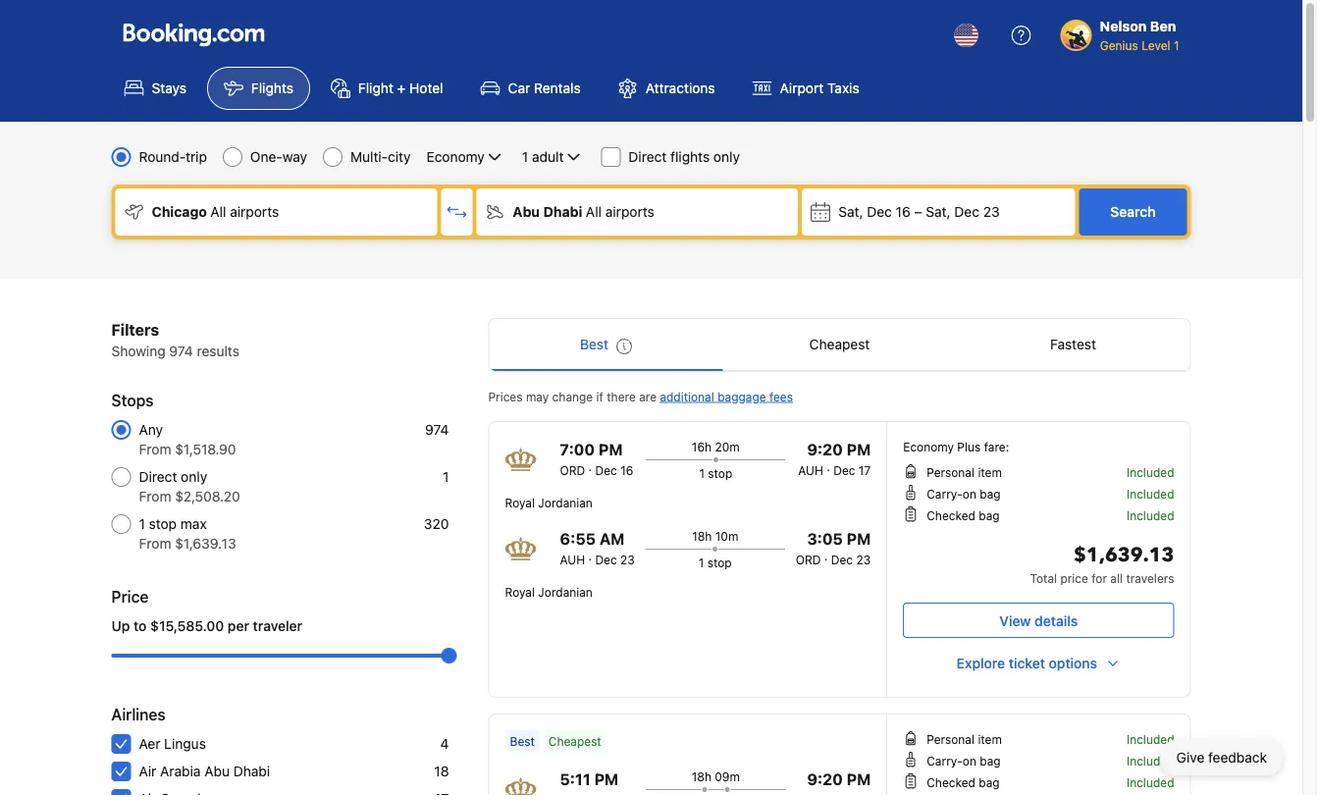 Task type: describe. For each thing, give the bounding box(es) containing it.
fastest
[[1051, 336, 1097, 352]]

way
[[282, 149, 307, 165]]

stop for 6:55 am
[[708, 556, 732, 569]]

arabia
[[160, 763, 201, 780]]

explore ticket options button
[[903, 646, 1175, 681]]

best button
[[489, 319, 723, 370]]

1 included from the top
[[1127, 465, 1175, 479]]

all
[[1111, 571, 1123, 585]]

16 inside 7:00 pm ord . dec 16
[[621, 463, 634, 477]]

auh for 9:20 pm
[[798, 463, 824, 477]]

are
[[639, 390, 657, 404]]

ord for 3:05 pm
[[796, 553, 821, 566]]

1 adult
[[522, 149, 564, 165]]

6 included from the top
[[1127, 776, 1175, 789]]

23 inside popup button
[[983, 204, 1000, 220]]

one-
[[250, 149, 282, 165]]

dec for 7:00 pm
[[595, 463, 617, 477]]

hotel
[[410, 80, 443, 96]]

16h 20m
[[692, 440, 740, 454]]

2 all from the left
[[586, 204, 602, 220]]

round-trip
[[139, 149, 207, 165]]

1 personal from the top
[[927, 465, 975, 479]]

6:55
[[560, 530, 596, 548]]

2 carry- from the top
[[927, 754, 963, 768]]

city
[[388, 149, 411, 165]]

search
[[1111, 204, 1156, 220]]

adult
[[532, 149, 564, 165]]

9:20 for 9:20 pm
[[807, 770, 843, 789]]

cheapest button
[[723, 319, 957, 370]]

travelers
[[1127, 571, 1175, 585]]

change
[[552, 390, 593, 404]]

additional baggage fees link
[[660, 390, 793, 404]]

sat, dec 16 – sat, dec 23 button
[[802, 189, 1076, 236]]

. for 9:20
[[827, 459, 830, 473]]

lingus
[[164, 736, 206, 752]]

1 down 16h
[[699, 466, 705, 480]]

1 vertical spatial abu
[[204, 763, 230, 780]]

2 carry-on bag from the top
[[927, 754, 1001, 768]]

1 horizontal spatial only
[[714, 149, 740, 165]]

view
[[1000, 613, 1031, 629]]

showing
[[111, 343, 166, 359]]

rentals
[[534, 80, 581, 96]]

0 horizontal spatial dhabi
[[233, 763, 270, 780]]

1 inside '1 adult' popup button
[[522, 149, 528, 165]]

flight + hotel link
[[314, 67, 460, 110]]

any from $1,518.90
[[139, 422, 236, 458]]

options
[[1049, 655, 1098, 672]]

$1,639.13 inside 1 stop max from $1,639.13
[[175, 536, 236, 552]]

3:05
[[807, 530, 843, 548]]

if
[[596, 390, 604, 404]]

sat, dec 16 – sat, dec 23
[[839, 204, 1000, 220]]

air arabia abu dhabi
[[139, 763, 270, 780]]

stop for 7:00 pm
[[708, 466, 733, 480]]

nelson
[[1100, 18, 1147, 34]]

direct for direct only from $2,508.20
[[139, 469, 177, 485]]

genius
[[1100, 38, 1139, 52]]

1 up 320
[[443, 469, 449, 485]]

5:11 pm
[[560, 770, 619, 789]]

abu dhabi all airports
[[513, 204, 655, 220]]

taxis
[[828, 80, 860, 96]]

car rentals link
[[464, 67, 598, 110]]

16h
[[692, 440, 712, 454]]

17
[[859, 463, 871, 477]]

total
[[1030, 571, 1057, 585]]

2 jordanian from the top
[[538, 585, 593, 599]]

. for 6:55
[[589, 549, 592, 563]]

–
[[915, 204, 922, 220]]

1 inside 1 stop max from $1,639.13
[[139, 516, 145, 532]]

per
[[228, 618, 249, 634]]

2 personal from the top
[[927, 732, 975, 746]]

best inside button
[[580, 336, 609, 352]]

$1,518.90
[[175, 441, 236, 458]]

1 stop for 9:20
[[699, 466, 733, 480]]

23 for 3:05 pm
[[857, 553, 871, 566]]

1 carry-on bag from the top
[[927, 487, 1001, 501]]

cheapest inside "button"
[[810, 336, 870, 352]]

nelson ben genius level 1
[[1100, 18, 1180, 52]]

$15,585.00
[[150, 618, 224, 634]]

9:20 pm auh . dec 17
[[798, 440, 871, 477]]

fees
[[770, 390, 793, 404]]

23 for 6:55 am
[[621, 553, 635, 566]]

price
[[1061, 571, 1089, 585]]

give
[[1177, 750, 1205, 766]]

1 on from the top
[[963, 487, 977, 501]]

stops
[[111, 391, 154, 410]]

3:05 pm ord . dec 23
[[796, 530, 871, 566]]

am
[[600, 530, 625, 548]]

airport taxis link
[[736, 67, 876, 110]]

2 personal item from the top
[[927, 732, 1002, 746]]

view details
[[1000, 613, 1078, 629]]

air
[[139, 763, 156, 780]]

give feedback
[[1177, 750, 1267, 766]]

1 stop for 3:05
[[699, 556, 732, 569]]

plus
[[958, 440, 981, 454]]

18h for 18h 10m
[[692, 529, 712, 543]]

there
[[607, 390, 636, 404]]

multi-city
[[350, 149, 411, 165]]

1 personal item from the top
[[927, 465, 1002, 479]]

tab list containing best
[[489, 319, 1190, 372]]

prices
[[488, 390, 523, 404]]

economy for economy plus fare:
[[903, 440, 954, 454]]

1 horizontal spatial abu
[[513, 204, 540, 220]]

18h 09m
[[692, 770, 740, 783]]

economy for economy
[[427, 149, 485, 165]]

flights
[[251, 80, 293, 96]]

give feedback button
[[1161, 740, 1283, 776]]

stop inside 1 stop max from $1,639.13
[[149, 516, 177, 532]]

20m
[[715, 440, 740, 454]]



Task type: locate. For each thing, give the bounding box(es) containing it.
booking.com logo image
[[123, 23, 265, 47], [123, 23, 265, 47]]

dec down am
[[595, 553, 617, 566]]

$1,639.13 total price for all travelers
[[1030, 542, 1175, 585]]

0 vertical spatial carry-
[[927, 487, 963, 501]]

1 vertical spatial economy
[[903, 440, 954, 454]]

up
[[111, 618, 130, 634]]

. down 7:00
[[589, 459, 592, 473]]

$2,508.20
[[175, 488, 240, 505]]

3 included from the top
[[1127, 509, 1175, 522]]

1 vertical spatial dhabi
[[233, 763, 270, 780]]

0 vertical spatial ord
[[560, 463, 585, 477]]

additional
[[660, 390, 715, 404]]

flights link
[[207, 67, 310, 110]]

flights
[[671, 149, 710, 165]]

1 vertical spatial royal jordanian
[[505, 585, 593, 599]]

$1,639.13 inside $1,639.13 total price for all travelers
[[1074, 542, 1175, 569]]

dhabi right arabia on the bottom left
[[233, 763, 270, 780]]

only inside the direct only from $2,508.20
[[181, 469, 207, 485]]

royal jordanian
[[505, 496, 593, 510], [505, 585, 593, 599]]

0 horizontal spatial abu
[[204, 763, 230, 780]]

18h
[[692, 529, 712, 543], [692, 770, 712, 783]]

1 vertical spatial direct
[[139, 469, 177, 485]]

1 royal jordanian from the top
[[505, 496, 593, 510]]

$1,639.13 down the max
[[175, 536, 236, 552]]

from inside the direct only from $2,508.20
[[139, 488, 171, 505]]

1 vertical spatial 974
[[425, 422, 449, 438]]

personal item down plus
[[927, 465, 1002, 479]]

pm inside "3:05 pm ord . dec 23"
[[847, 530, 871, 548]]

stop down '18h 10m' on the right of the page
[[708, 556, 732, 569]]

. inside 7:00 pm ord . dec 16
[[589, 459, 592, 473]]

0 vertical spatial 9:20
[[807, 440, 843, 459]]

0 vertical spatial 974
[[169, 343, 193, 359]]

abu
[[513, 204, 540, 220], [204, 763, 230, 780]]

0 vertical spatial from
[[139, 441, 171, 458]]

1 vertical spatial best
[[510, 734, 535, 748]]

flight + hotel
[[358, 80, 443, 96]]

1 vertical spatial stop
[[149, 516, 177, 532]]

0 vertical spatial item
[[978, 465, 1002, 479]]

1 vertical spatial royal
[[505, 585, 535, 599]]

dec left '17'
[[834, 463, 856, 477]]

1 checked from the top
[[927, 509, 976, 522]]

1 9:20 from the top
[[807, 440, 843, 459]]

18h left 10m
[[692, 529, 712, 543]]

0 horizontal spatial 23
[[621, 553, 635, 566]]

results
[[197, 343, 239, 359]]

1 horizontal spatial dhabi
[[543, 204, 583, 220]]

1 stop down 16h 20m
[[699, 466, 733, 480]]

9:20 right 09m
[[807, 770, 843, 789]]

. down "3:05"
[[825, 549, 828, 563]]

5:11
[[560, 770, 591, 789]]

auh left '17'
[[798, 463, 824, 477]]

pm for 3:05 pm
[[847, 530, 871, 548]]

auh for 6:55 am
[[560, 553, 585, 566]]

23 down '17'
[[857, 553, 871, 566]]

airport taxis
[[780, 80, 860, 96]]

974 inside filters showing 974 results
[[169, 343, 193, 359]]

search button
[[1079, 189, 1187, 236]]

0 vertical spatial jordanian
[[538, 496, 593, 510]]

from down any
[[139, 441, 171, 458]]

2 9:20 from the top
[[807, 770, 843, 789]]

0 vertical spatial checked bag
[[927, 509, 1000, 522]]

attractions
[[646, 80, 715, 96]]

ord inside "3:05 pm ord . dec 23"
[[796, 553, 821, 566]]

auh down 6:55
[[560, 553, 585, 566]]

2 item from the top
[[978, 732, 1002, 746]]

1 vertical spatial 16
[[621, 463, 634, 477]]

stop left the max
[[149, 516, 177, 532]]

explore
[[957, 655, 1006, 672]]

0 horizontal spatial only
[[181, 469, 207, 485]]

pm inside 7:00 pm ord . dec 16
[[599, 440, 623, 459]]

1 down '18h 10m' on the right of the page
[[699, 556, 704, 569]]

1 vertical spatial from
[[139, 488, 171, 505]]

bag
[[980, 487, 1001, 501], [979, 509, 1000, 522], [980, 754, 1001, 768], [979, 776, 1000, 789]]

1 jordanian from the top
[[538, 496, 593, 510]]

0 vertical spatial 16
[[896, 204, 911, 220]]

only right the flights
[[714, 149, 740, 165]]

0 vertical spatial personal item
[[927, 465, 1002, 479]]

18h left 09m
[[692, 770, 712, 783]]

0 vertical spatial on
[[963, 487, 977, 501]]

airlines
[[111, 705, 166, 724]]

dhabi down '1 adult' popup button
[[543, 204, 583, 220]]

pm for 9:20 pm
[[847, 440, 871, 459]]

0 horizontal spatial airports
[[230, 204, 279, 220]]

direct left the flights
[[629, 149, 667, 165]]

0 vertical spatial 1 stop
[[699, 466, 733, 480]]

1 vertical spatial personal
[[927, 732, 975, 746]]

1 vertical spatial item
[[978, 732, 1002, 746]]

abu down 1 adult
[[513, 204, 540, 220]]

1 horizontal spatial ord
[[796, 553, 821, 566]]

flight
[[358, 80, 394, 96]]

. down 6:55
[[589, 549, 592, 563]]

fare:
[[984, 440, 1010, 454]]

. left '17'
[[827, 459, 830, 473]]

4
[[440, 736, 449, 752]]

1 vertical spatial ord
[[796, 553, 821, 566]]

sat, left –
[[839, 204, 863, 220]]

2 vertical spatial stop
[[708, 556, 732, 569]]

+
[[397, 80, 406, 96]]

18
[[434, 763, 449, 780]]

1 left adult on the left top
[[522, 149, 528, 165]]

1 sat, from the left
[[839, 204, 863, 220]]

0 vertical spatial royal jordanian
[[505, 496, 593, 510]]

2 included from the top
[[1127, 487, 1175, 501]]

multi-
[[350, 149, 388, 165]]

2 from from the top
[[139, 488, 171, 505]]

stays link
[[108, 67, 203, 110]]

round-
[[139, 149, 186, 165]]

dec for 6:55 am
[[595, 553, 617, 566]]

cheapest
[[810, 336, 870, 352], [549, 734, 602, 748]]

1 vertical spatial carry-
[[927, 754, 963, 768]]

dec for 9:20 pm
[[834, 463, 856, 477]]

1 horizontal spatial direct
[[629, 149, 667, 165]]

23 inside 6:55 am auh . dec 23
[[621, 553, 635, 566]]

one-way
[[250, 149, 307, 165]]

royal jordanian down 6:55
[[505, 585, 593, 599]]

1 vertical spatial checked bag
[[927, 776, 1000, 789]]

. inside 9:20 pm auh . dec 17
[[827, 459, 830, 473]]

23 inside "3:05 pm ord . dec 23"
[[857, 553, 871, 566]]

0 horizontal spatial direct
[[139, 469, 177, 485]]

item down explore
[[978, 732, 1002, 746]]

royal jordanian up 6:55
[[505, 496, 593, 510]]

auh inside 9:20 pm auh . dec 17
[[798, 463, 824, 477]]

2 royal jordanian from the top
[[505, 585, 593, 599]]

16 left –
[[896, 204, 911, 220]]

0 vertical spatial direct
[[629, 149, 667, 165]]

974 left results
[[169, 343, 193, 359]]

0 vertical spatial 18h
[[692, 529, 712, 543]]

1 stop down '18h 10m' on the right of the page
[[699, 556, 732, 569]]

1 horizontal spatial best
[[580, 336, 609, 352]]

ord down "3:05"
[[796, 553, 821, 566]]

1 inside nelson ben genius level 1
[[1174, 38, 1180, 52]]

aer lingus
[[139, 736, 206, 752]]

18h for 18h 09m
[[692, 770, 712, 783]]

2 on from the top
[[963, 754, 977, 768]]

pm inside 9:20 pm auh . dec 17
[[847, 440, 871, 459]]

checked bag
[[927, 509, 1000, 522], [927, 776, 1000, 789]]

sat, right –
[[926, 204, 951, 220]]

09m
[[715, 770, 740, 783]]

0 horizontal spatial best
[[510, 734, 535, 748]]

best up if
[[580, 336, 609, 352]]

1 vertical spatial personal item
[[927, 732, 1002, 746]]

dec
[[867, 204, 892, 220], [955, 204, 980, 220], [595, 463, 617, 477], [834, 463, 856, 477], [595, 553, 617, 566], [831, 553, 853, 566]]

feedback
[[1209, 750, 1267, 766]]

. for 3:05
[[825, 549, 828, 563]]

economy left plus
[[903, 440, 954, 454]]

23 right –
[[983, 204, 1000, 220]]

1 right level
[[1174, 38, 1180, 52]]

23
[[983, 204, 1000, 220], [621, 553, 635, 566], [857, 553, 871, 566]]

best image
[[617, 339, 632, 354], [617, 339, 632, 354]]

0 horizontal spatial 16
[[621, 463, 634, 477]]

from inside any from $1,518.90
[[139, 441, 171, 458]]

ord down 7:00
[[560, 463, 585, 477]]

1 from from the top
[[139, 441, 171, 458]]

1 horizontal spatial 16
[[896, 204, 911, 220]]

dec left –
[[867, 204, 892, 220]]

1 checked bag from the top
[[927, 509, 1000, 522]]

on down explore
[[963, 754, 977, 768]]

1 horizontal spatial sat,
[[926, 204, 951, 220]]

1 carry- from the top
[[927, 487, 963, 501]]

dec right –
[[955, 204, 980, 220]]

0 horizontal spatial ord
[[560, 463, 585, 477]]

car
[[508, 80, 530, 96]]

16 inside popup button
[[896, 204, 911, 220]]

1 vertical spatial jordanian
[[538, 585, 593, 599]]

price
[[111, 588, 149, 606]]

1 vertical spatial only
[[181, 469, 207, 485]]

3 from from the top
[[139, 536, 171, 552]]

economy plus fare:
[[903, 440, 1010, 454]]

fastest button
[[957, 319, 1190, 370]]

for
[[1092, 571, 1107, 585]]

.
[[589, 459, 592, 473], [827, 459, 830, 473], [589, 549, 592, 563], [825, 549, 828, 563]]

1 stop
[[699, 466, 733, 480], [699, 556, 732, 569]]

2 sat, from the left
[[926, 204, 951, 220]]

1 airports from the left
[[230, 204, 279, 220]]

$1,639.13
[[175, 536, 236, 552], [1074, 542, 1175, 569]]

2 checked bag from the top
[[927, 776, 1000, 789]]

direct inside the direct only from $2,508.20
[[139, 469, 177, 485]]

0 horizontal spatial auh
[[560, 553, 585, 566]]

jordanian up 6:55
[[538, 496, 593, 510]]

baggage
[[718, 390, 766, 404]]

dec inside "3:05 pm ord . dec 23"
[[831, 553, 853, 566]]

jordanian down 6:55 am auh . dec 23
[[538, 585, 593, 599]]

0 vertical spatial personal
[[927, 465, 975, 479]]

2 royal from the top
[[505, 585, 535, 599]]

only up $2,508.20 at the left of page
[[181, 469, 207, 485]]

ord for 7:00 pm
[[560, 463, 585, 477]]

1 vertical spatial auh
[[560, 553, 585, 566]]

from
[[139, 441, 171, 458], [139, 488, 171, 505], [139, 536, 171, 552]]

dec for 3:05 pm
[[831, 553, 853, 566]]

dec inside 7:00 pm ord . dec 16
[[595, 463, 617, 477]]

. inside "3:05 pm ord . dec 23"
[[825, 549, 828, 563]]

from up 1 stop max from $1,639.13
[[139, 488, 171, 505]]

2 horizontal spatial 23
[[983, 204, 1000, 220]]

2 airports from the left
[[606, 204, 655, 220]]

1 horizontal spatial airports
[[606, 204, 655, 220]]

pm for 7:00 pm
[[599, 440, 623, 459]]

2 checked from the top
[[927, 776, 976, 789]]

personal item down explore
[[927, 732, 1002, 746]]

16 up am
[[621, 463, 634, 477]]

filters showing 974 results
[[111, 321, 239, 359]]

dec up am
[[595, 463, 617, 477]]

. for 7:00
[[589, 459, 592, 473]]

from inside 1 stop max from $1,639.13
[[139, 536, 171, 552]]

1 vertical spatial checked
[[927, 776, 976, 789]]

direct down any from $1,518.90
[[139, 469, 177, 485]]

abu right arabia on the bottom left
[[204, 763, 230, 780]]

7:00
[[560, 440, 595, 459]]

0 horizontal spatial all
[[210, 204, 226, 220]]

18h 10m
[[692, 529, 739, 543]]

tab list
[[489, 319, 1190, 372]]

up to $15,585.00 per traveler
[[111, 618, 303, 634]]

ord
[[560, 463, 585, 477], [796, 553, 821, 566]]

ticket
[[1009, 655, 1046, 672]]

jordanian
[[538, 496, 593, 510], [538, 585, 593, 599]]

2 vertical spatial from
[[139, 536, 171, 552]]

1 item from the top
[[978, 465, 1002, 479]]

0 horizontal spatial cheapest
[[549, 734, 602, 748]]

0 vertical spatial abu
[[513, 204, 540, 220]]

1 vertical spatial 18h
[[692, 770, 712, 783]]

1 horizontal spatial all
[[586, 204, 602, 220]]

1 vertical spatial on
[[963, 754, 977, 768]]

0 horizontal spatial 974
[[169, 343, 193, 359]]

1 vertical spatial 9:20
[[807, 770, 843, 789]]

1 vertical spatial cheapest
[[549, 734, 602, 748]]

dec inside 6:55 am auh . dec 23
[[595, 553, 617, 566]]

may
[[526, 390, 549, 404]]

car rentals
[[508, 80, 581, 96]]

item down fare:
[[978, 465, 1002, 479]]

0 horizontal spatial $1,639.13
[[175, 536, 236, 552]]

9:20 pm
[[807, 770, 871, 789]]

1 horizontal spatial 974
[[425, 422, 449, 438]]

0 vertical spatial economy
[[427, 149, 485, 165]]

1 horizontal spatial $1,639.13
[[1074, 542, 1175, 569]]

974 up 320
[[425, 422, 449, 438]]

personal down economy plus fare:
[[927, 465, 975, 479]]

dec inside 9:20 pm auh . dec 17
[[834, 463, 856, 477]]

auh inside 6:55 am auh . dec 23
[[560, 553, 585, 566]]

0 horizontal spatial sat,
[[839, 204, 863, 220]]

0 vertical spatial cheapest
[[810, 336, 870, 352]]

view details button
[[903, 603, 1175, 638]]

1 vertical spatial 1 stop
[[699, 556, 732, 569]]

personal down explore
[[927, 732, 975, 746]]

9:20 inside 9:20 pm auh . dec 17
[[807, 440, 843, 459]]

1 horizontal spatial economy
[[903, 440, 954, 454]]

airports
[[230, 204, 279, 220], [606, 204, 655, 220]]

ord inside 7:00 pm ord . dec 16
[[560, 463, 585, 477]]

personal item
[[927, 465, 1002, 479], [927, 732, 1002, 746]]

stays
[[152, 80, 186, 96]]

checked
[[927, 509, 976, 522], [927, 776, 976, 789]]

320
[[424, 516, 449, 532]]

best right 4
[[510, 734, 535, 748]]

only
[[714, 149, 740, 165], [181, 469, 207, 485]]

1 horizontal spatial 23
[[857, 553, 871, 566]]

9:20 up "3:05"
[[807, 440, 843, 459]]

$1,639.13 up all
[[1074, 542, 1175, 569]]

prices may change if there are additional baggage fees
[[488, 390, 793, 404]]

stop down 16h 20m
[[708, 466, 733, 480]]

1 royal from the top
[[505, 496, 535, 510]]

1 left the max
[[139, 516, 145, 532]]

from up the price
[[139, 536, 171, 552]]

to
[[134, 618, 147, 634]]

5 included from the top
[[1127, 754, 1175, 768]]

all
[[210, 204, 226, 220], [586, 204, 602, 220]]

0 vertical spatial dhabi
[[543, 204, 583, 220]]

attractions link
[[602, 67, 732, 110]]

economy right city in the left of the page
[[427, 149, 485, 165]]

0 horizontal spatial economy
[[427, 149, 485, 165]]

1 horizontal spatial auh
[[798, 463, 824, 477]]

. inside 6:55 am auh . dec 23
[[589, 549, 592, 563]]

1 horizontal spatial cheapest
[[810, 336, 870, 352]]

1 vertical spatial carry-on bag
[[927, 754, 1001, 768]]

carry-
[[927, 487, 963, 501], [927, 754, 963, 768]]

0 vertical spatial auh
[[798, 463, 824, 477]]

0 vertical spatial stop
[[708, 466, 733, 480]]

dec down "3:05"
[[831, 553, 853, 566]]

4 included from the top
[[1127, 732, 1175, 746]]

on down plus
[[963, 487, 977, 501]]

airports down one-
[[230, 204, 279, 220]]

airports down direct flights only at top
[[606, 204, 655, 220]]

9:20 for 9:20 pm auh . dec 17
[[807, 440, 843, 459]]

0 vertical spatial carry-on bag
[[927, 487, 1001, 501]]

0 vertical spatial royal
[[505, 496, 535, 510]]

ben
[[1151, 18, 1177, 34]]

0 vertical spatial best
[[580, 336, 609, 352]]

aer
[[139, 736, 160, 752]]

0 vertical spatial only
[[714, 149, 740, 165]]

on
[[963, 487, 977, 501], [963, 754, 977, 768]]

23 down am
[[621, 553, 635, 566]]

0 vertical spatial checked
[[927, 509, 976, 522]]

1 all from the left
[[210, 204, 226, 220]]

direct for direct flights only
[[629, 149, 667, 165]]



Task type: vqa. For each thing, say whether or not it's contained in the screenshot.
fourth "CABIN" from the bottom of the page
no



